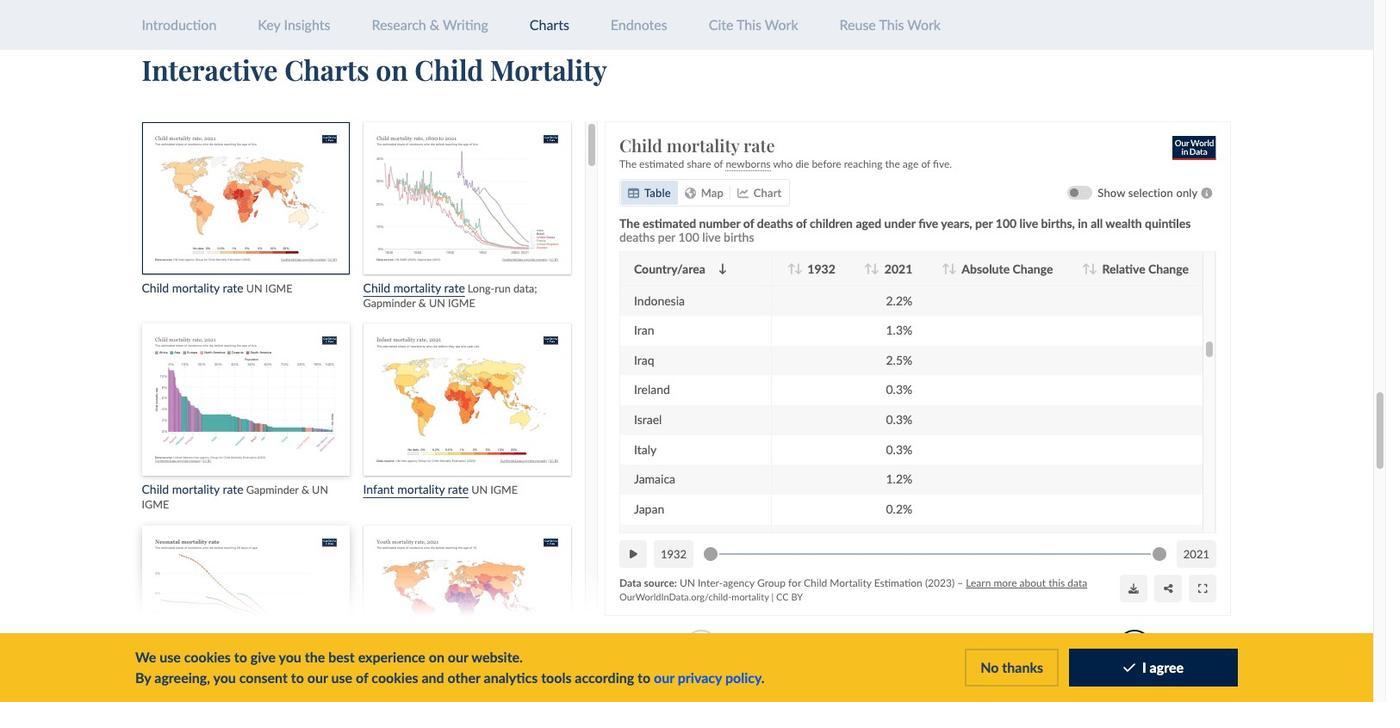 Task type: locate. For each thing, give the bounding box(es) containing it.
estimated down table
[[643, 217, 696, 231]]

earth americas image
[[685, 188, 696, 199]]

0 vertical spatial you
[[279, 650, 301, 666]]

arrow down long image
[[718, 264, 727, 275], [794, 264, 802, 275]]

on inside we use cookies to give you the best experience on our website. by agreeing, you consent to our use of cookies and other analytics tools according to our privacy policy .
[[429, 650, 444, 666]]

die
[[795, 158, 809, 171]]

estimated up table
[[639, 158, 684, 171]]

1 arrow down long image from the left
[[871, 264, 879, 275]]

expand image
[[1198, 585, 1207, 595]]

1 horizontal spatial arrow down long image
[[948, 264, 956, 275]]

this right cite
[[737, 16, 762, 33]]

1 horizontal spatial change
[[1148, 262, 1189, 277]]

0 horizontal spatial &
[[301, 484, 309, 497]]

0 vertical spatial the
[[885, 158, 900, 171]]

our up other
[[448, 650, 468, 666]]

absolute
[[962, 262, 1010, 277]]

1 horizontal spatial to
[[291, 670, 304, 687]]

1 horizontal spatial child mortality rate link
[[363, 122, 571, 295]]

1 vertical spatial the
[[305, 650, 325, 666]]

0 vertical spatial igme
[[448, 297, 475, 310]]

check image
[[1123, 662, 1135, 676]]

you left consent
[[213, 670, 236, 687]]

1 horizontal spatial &
[[418, 297, 426, 310]]

1932
[[807, 262, 835, 277], [661, 548, 687, 562]]

arrow down long image left 3.1%
[[871, 264, 879, 275]]

absolute change
[[962, 262, 1053, 277]]

0 horizontal spatial live
[[702, 230, 721, 245]]

arrow up long image
[[864, 264, 873, 275], [941, 264, 950, 275]]

endnotes
[[611, 16, 667, 33]]

cite
[[709, 16, 733, 33]]

1 horizontal spatial use
[[331, 670, 352, 687]]

arrow down long image left absolute
[[948, 264, 956, 275]]

charts right writing
[[530, 16, 569, 33]]

2 horizontal spatial to
[[638, 670, 651, 687]]

0 horizontal spatial arrow up long image
[[787, 264, 796, 275]]

cite this work
[[709, 16, 798, 33]]

1932 down jordan
[[661, 548, 687, 562]]

2021 up expand icon
[[1184, 548, 1209, 562]]

0 horizontal spatial per
[[658, 230, 675, 245]]

1 horizontal spatial you
[[279, 650, 301, 666]]

0 vertical spatial 0.3%
[[886, 383, 913, 398]]

0 vertical spatial on
[[376, 51, 408, 88]]

of down experience
[[356, 670, 368, 687]]

0 horizontal spatial child mortality rate
[[142, 482, 244, 497]]

child mortality rate link for un
[[142, 324, 349, 497]]

0 horizontal spatial cookies
[[184, 650, 231, 666]]

privacy
[[678, 670, 722, 687]]

about
[[1020, 577, 1046, 590]]

1932 down "children"
[[807, 262, 835, 277]]

0 horizontal spatial arrow down long image
[[871, 264, 879, 275]]

1 vertical spatial gapminder
[[246, 484, 299, 497]]

1 horizontal spatial this
[[879, 16, 904, 33]]

learn more about this data link
[[966, 577, 1087, 590]]

to right the according
[[638, 670, 651, 687]]

to right consent
[[291, 670, 304, 687]]

live left births,
[[1020, 217, 1038, 231]]

un inside 'long-run data; gapminder & un igme'
[[429, 297, 445, 310]]

2 this from the left
[[879, 16, 904, 33]]

map link
[[678, 181, 730, 205]]

1 horizontal spatial gapminder
[[363, 297, 416, 310]]

aged
[[856, 217, 881, 231]]

mortality for un igme
[[397, 482, 445, 497]]

0 horizontal spatial on
[[376, 51, 408, 88]]

live left births
[[702, 230, 721, 245]]

igme inside 'long-run data; gapminder & un igme'
[[448, 297, 475, 310]]

interactive charts on child mortality
[[142, 51, 607, 88]]

charts link
[[530, 16, 569, 33]]

2 arrow up long image from the left
[[941, 264, 950, 275]]

1 the from the top
[[619, 158, 637, 171]]

2 the from the top
[[619, 217, 640, 231]]

on
[[376, 51, 408, 88], [429, 650, 444, 666]]

the left age
[[885, 158, 900, 171]]

3 0.3% from the top
[[886, 443, 913, 457]]

1 horizontal spatial arrow up long image
[[941, 264, 950, 275]]

0 horizontal spatial arrow down long image
[[718, 264, 727, 275]]

1 horizontal spatial child mortality rate
[[363, 281, 465, 295]]

2 horizontal spatial child mortality rate link
[[619, 134, 1216, 157]]

2 horizontal spatial &
[[430, 16, 440, 33]]

cc by link
[[776, 592, 803, 603]]

rate
[[743, 134, 775, 157], [444, 281, 465, 295], [223, 482, 244, 497], [448, 482, 469, 497]]

estimated for share
[[639, 158, 684, 171]]

source:
[[644, 577, 677, 590]]

&
[[430, 16, 440, 33], [418, 297, 426, 310], [301, 484, 309, 497]]

indonesia
[[634, 293, 685, 308]]

our right consent
[[307, 670, 328, 687]]

arrow down long image for absolute change
[[948, 264, 956, 275]]

iran
[[634, 323, 654, 338]]

gapminder inside 'long-run data; gapminder & un igme'
[[363, 297, 416, 310]]

1 vertical spatial 1932
[[661, 548, 687, 562]]

1 vertical spatial you
[[213, 670, 236, 687]]

learn
[[966, 577, 991, 590]]

arrow down long image for 2021
[[871, 264, 879, 275]]

100
[[996, 217, 1017, 231], [678, 230, 699, 245]]

1 vertical spatial child mortality rate
[[363, 281, 465, 295]]

0 horizontal spatial change
[[1013, 262, 1053, 277]]

1 vertical spatial the
[[619, 217, 640, 231]]

to left the give
[[234, 650, 247, 666]]

.
[[761, 670, 765, 687]]

0 horizontal spatial child mortality rate link
[[142, 324, 349, 497]]

change right absolute
[[1013, 262, 1053, 277]]

2021
[[885, 262, 913, 277], [1184, 548, 1209, 562]]

of
[[714, 158, 723, 171], [921, 158, 930, 171], [743, 217, 754, 231], [796, 217, 807, 231], [356, 670, 368, 687]]

mortality down charts link
[[490, 51, 607, 88]]

before
[[812, 158, 841, 171]]

1 change from the left
[[1013, 262, 1053, 277]]

work right reuse at the top right
[[907, 16, 941, 33]]

1 vertical spatial mortality
[[830, 577, 871, 590]]

you right the give
[[279, 650, 301, 666]]

estimated
[[639, 158, 684, 171], [643, 217, 696, 231]]

share nodes image
[[1164, 585, 1173, 595]]

2 horizontal spatial our
[[654, 670, 674, 687]]

0 vertical spatial charts
[[530, 16, 569, 33]]

data;
[[513, 282, 537, 295]]

work
[[765, 16, 798, 33], [907, 16, 941, 33]]

the left best
[[305, 650, 325, 666]]

estimated inside the estimated number of deaths of children aged under five years, per 100 live births, in all wealth quintiles deaths per 100 live births
[[643, 217, 696, 231]]

0 vertical spatial use
[[160, 650, 181, 666]]

per
[[975, 217, 993, 231], [658, 230, 675, 245]]

per right years,
[[975, 217, 993, 231]]

use
[[160, 650, 181, 666], [331, 670, 352, 687]]

child mortality rate
[[619, 134, 775, 157], [363, 281, 465, 295], [142, 482, 244, 497]]

iraq
[[634, 353, 654, 368]]

0 vertical spatial 1932
[[807, 262, 835, 277]]

0 horizontal spatial 100
[[678, 230, 699, 245]]

0 horizontal spatial mortality
[[490, 51, 607, 88]]

mortality left estimation
[[830, 577, 871, 590]]

2 vertical spatial &
[[301, 484, 309, 497]]

100 up absolute change
[[996, 217, 1017, 231]]

data
[[1068, 577, 1087, 590]]

arrow up long image left 3.1%
[[864, 264, 873, 275]]

the
[[619, 158, 637, 171], [619, 217, 640, 231]]

births
[[724, 230, 754, 245]]

0 horizontal spatial the
[[305, 650, 325, 666]]

we use cookies to give you the best experience on our website. by agreeing, you consent to our use of cookies and other analytics tools according to our privacy policy .
[[135, 650, 765, 687]]

child mortality rate link
[[363, 122, 571, 295], [619, 134, 1216, 157], [142, 324, 349, 497]]

& inside gapminder & un igme
[[301, 484, 309, 497]]

rate for long-run data; gapminder & un igme
[[444, 281, 465, 295]]

arrow down long image left relative
[[1089, 264, 1097, 275]]

for
[[788, 577, 801, 590]]

the up table icon
[[619, 158, 637, 171]]

1 horizontal spatial mortality
[[830, 577, 871, 590]]

(2023)
[[925, 577, 955, 590]]

arrow up long image for absolute change
[[941, 264, 950, 275]]

1 horizontal spatial charts
[[530, 16, 569, 33]]

the inside the estimated number of deaths of children aged under five years, per 100 live births, in all wealth quintiles deaths per 100 live births
[[619, 217, 640, 231]]

download image
[[1129, 585, 1139, 595]]

2 vertical spatial 0.3%
[[886, 443, 913, 457]]

1 horizontal spatial work
[[907, 16, 941, 33]]

change
[[1013, 262, 1053, 277], [1148, 262, 1189, 277]]

2 vertical spatial igme
[[142, 499, 169, 511]]

on up 'and'
[[429, 650, 444, 666]]

1 this from the left
[[737, 16, 762, 33]]

2 horizontal spatial igme
[[490, 484, 518, 497]]

chart
[[754, 187, 782, 200]]

writing
[[443, 16, 488, 33]]

0 horizontal spatial igme
[[142, 499, 169, 511]]

2 0.3% from the top
[[886, 413, 913, 427]]

1 arrow up long image from the left
[[787, 264, 796, 275]]

1 vertical spatial use
[[331, 670, 352, 687]]

2 arrow down long image from the left
[[948, 264, 956, 275]]

cite this work link
[[709, 16, 798, 33]]

to
[[234, 650, 247, 666], [291, 670, 304, 687], [638, 670, 651, 687]]

the for the estimated number of deaths of children aged under five years, per 100 live births, in all wealth quintiles deaths per 100 live births
[[619, 217, 640, 231]]

0 vertical spatial estimated
[[639, 158, 684, 171]]

rate for gapminder & un igme
[[223, 482, 244, 497]]

0 horizontal spatial arrow up long image
[[864, 264, 873, 275]]

1 horizontal spatial arrow up long image
[[1082, 264, 1090, 275]]

endnotes link
[[611, 16, 667, 33]]

arrow up long image left relative
[[1082, 264, 1090, 275]]

work for cite this work
[[765, 16, 798, 33]]

2021 up 2.2%
[[885, 262, 913, 277]]

igme
[[448, 297, 475, 310], [490, 484, 518, 497], [142, 499, 169, 511]]

1 vertical spatial on
[[429, 650, 444, 666]]

of right the number
[[743, 217, 754, 231]]

1 horizontal spatial deaths
[[757, 217, 793, 231]]

live
[[1020, 217, 1038, 231], [702, 230, 721, 245]]

1 horizontal spatial arrow down long image
[[794, 264, 802, 275]]

0 horizontal spatial our
[[307, 670, 328, 687]]

deaths down table icon
[[619, 230, 655, 245]]

–
[[957, 577, 963, 590]]

deaths down chart
[[757, 217, 793, 231]]

0 horizontal spatial 1932
[[661, 548, 687, 562]]

1 horizontal spatial on
[[429, 650, 444, 666]]

1 horizontal spatial cookies
[[372, 670, 418, 687]]

arrow up long image down chart link
[[787, 264, 796, 275]]

our left privacy
[[654, 670, 674, 687]]

work right cite
[[765, 16, 798, 33]]

on down research
[[376, 51, 408, 88]]

1 horizontal spatial per
[[975, 217, 993, 231]]

arrow up long image
[[787, 264, 796, 275], [1082, 264, 1090, 275]]

charts
[[530, 16, 569, 33], [284, 51, 369, 88]]

0 horizontal spatial work
[[765, 16, 798, 33]]

1 0.3% from the top
[[886, 383, 913, 398]]

2 arrow up long image from the left
[[1082, 264, 1090, 275]]

1 arrow up long image from the left
[[864, 264, 873, 275]]

igme inside gapminder & un igme
[[142, 499, 169, 511]]

cookies up agreeing, on the bottom of the page
[[184, 650, 231, 666]]

1 vertical spatial charts
[[284, 51, 369, 88]]

circle info image
[[1198, 188, 1216, 199]]

by
[[791, 592, 803, 603]]

of right age
[[921, 158, 930, 171]]

un
[[429, 297, 445, 310], [312, 484, 328, 497], [471, 484, 488, 497], [680, 577, 695, 590]]

cookies down experience
[[372, 670, 418, 687]]

0 vertical spatial child mortality rate
[[619, 134, 775, 157]]

per up country/area
[[658, 230, 675, 245]]

this right reuse at the top right
[[879, 16, 904, 33]]

0 horizontal spatial deaths
[[619, 230, 655, 245]]

0 vertical spatial gapminder
[[363, 297, 416, 310]]

arrow down long image
[[871, 264, 879, 275], [948, 264, 956, 275], [1089, 264, 1097, 275]]

1 horizontal spatial 1932
[[807, 262, 835, 277]]

100 up country/area
[[678, 230, 699, 245]]

table image
[[628, 188, 639, 199]]

2 work from the left
[[907, 16, 941, 33]]

0 horizontal spatial this
[[737, 16, 762, 33]]

1 vertical spatial 0.3%
[[886, 413, 913, 427]]

agree
[[1150, 660, 1184, 677]]

the down table icon
[[619, 217, 640, 231]]

1 vertical spatial estimated
[[643, 217, 696, 231]]

0 horizontal spatial to
[[234, 650, 247, 666]]

2 horizontal spatial arrow down long image
[[1089, 264, 1097, 275]]

other
[[448, 670, 480, 687]]

0 horizontal spatial use
[[160, 650, 181, 666]]

1 vertical spatial &
[[418, 297, 426, 310]]

2 change from the left
[[1148, 262, 1189, 277]]

use down best
[[331, 670, 352, 687]]

child
[[415, 51, 483, 88], [619, 134, 662, 157], [363, 281, 390, 295], [142, 482, 169, 497], [804, 577, 827, 590]]

change right relative
[[1148, 262, 1189, 277]]

gapminder inside gapminder & un igme
[[246, 484, 299, 497]]

arrow up long image for 1932
[[787, 264, 796, 275]]

0 vertical spatial 2021
[[885, 262, 913, 277]]

our
[[448, 650, 468, 666], [307, 670, 328, 687], [654, 670, 674, 687]]

jamaica
[[634, 473, 675, 487]]

0 vertical spatial cookies
[[184, 650, 231, 666]]

1 horizontal spatial igme
[[448, 297, 475, 310]]

2 vertical spatial child mortality rate
[[142, 482, 244, 497]]

0 horizontal spatial gapminder
[[246, 484, 299, 497]]

inter-
[[698, 577, 723, 590]]

of left "children"
[[796, 217, 807, 231]]

long-
[[468, 282, 495, 295]]

ourworldindata.org/child-mortality | cc by
[[619, 592, 803, 603]]

1 horizontal spatial 2021
[[1184, 548, 1209, 562]]

arrow up long image left absolute
[[941, 264, 950, 275]]

use up agreeing, on the bottom of the page
[[160, 650, 181, 666]]

1 work from the left
[[765, 16, 798, 33]]

this
[[1049, 577, 1065, 590]]

reuse
[[840, 16, 876, 33]]

charts down 'insights'
[[284, 51, 369, 88]]

3 arrow down long image from the left
[[1089, 264, 1097, 275]]

0 vertical spatial the
[[619, 158, 637, 171]]

0 horizontal spatial 2021
[[885, 262, 913, 277]]

0 horizontal spatial charts
[[284, 51, 369, 88]]

show selection only
[[1098, 187, 1198, 200]]

0 vertical spatial &
[[430, 16, 440, 33]]

introduction
[[142, 16, 217, 33]]

1 horizontal spatial the
[[885, 158, 900, 171]]



Task type: vqa. For each thing, say whether or not it's contained in the screenshot.
the ourworldindata.org/agricultural-production link
no



Task type: describe. For each thing, give the bounding box(es) containing it.
3.1%
[[886, 264, 913, 278]]

five
[[918, 217, 938, 231]]

our privacy policy link
[[654, 670, 761, 687]]

mortality for gapminder & un igme
[[172, 482, 220, 497]]

in
[[1078, 217, 1088, 231]]

of right share
[[714, 158, 723, 171]]

consent
[[239, 670, 288, 687]]

no thanks button
[[965, 650, 1059, 687]]

research & writing
[[372, 16, 488, 33]]

key insights
[[258, 16, 330, 33]]

tools
[[541, 670, 572, 687]]

run
[[495, 282, 511, 295]]

1 arrow down long image from the left
[[718, 264, 727, 275]]

estimation
[[874, 577, 922, 590]]

ourworldindata.org/child-mortality link
[[619, 592, 769, 603]]

reaching
[[844, 158, 882, 171]]

births,
[[1041, 217, 1075, 231]]

& for un
[[301, 484, 309, 497]]

key insights link
[[258, 16, 330, 33]]

country/area
[[634, 262, 705, 277]]

map
[[701, 187, 723, 200]]

mortality for long-run data; gapminder & un igme
[[393, 281, 441, 295]]

go to next slide image
[[1126, 640, 1143, 656]]

2.2%
[[886, 293, 913, 308]]

infant mortality rate
[[363, 482, 469, 497]]

the estimated share of
[[619, 158, 726, 171]]

long-run data; gapminder & un igme
[[363, 282, 537, 310]]

2.5%
[[886, 353, 913, 368]]

gapminder & un igme
[[142, 484, 328, 511]]

& inside 'long-run data; gapminder & un igme'
[[418, 297, 426, 310]]

research & writing link
[[372, 16, 488, 33]]

ireland
[[634, 383, 670, 398]]

agreeing,
[[154, 670, 210, 687]]

introduction link
[[142, 16, 217, 33]]

agency
[[723, 577, 755, 590]]

key
[[258, 16, 280, 33]]

estimated for number
[[643, 217, 696, 231]]

arrow down long image for relative change
[[1089, 264, 1097, 275]]

un inside gapminder & un igme
[[312, 484, 328, 497]]

& for writing
[[430, 16, 440, 33]]

this for reuse
[[879, 16, 904, 33]]

interactive
[[142, 51, 278, 88]]

1 vertical spatial cookies
[[372, 670, 418, 687]]

chart line image
[[737, 188, 748, 199]]

rate for un igme
[[448, 482, 469, 497]]

only
[[1176, 187, 1198, 200]]

number
[[699, 217, 740, 231]]

infant
[[363, 482, 394, 497]]

wealth
[[1106, 217, 1142, 231]]

infant mortality rate link
[[363, 324, 571, 497]]

japan
[[634, 502, 664, 517]]

we
[[135, 650, 156, 666]]

child mortality rate for data;
[[363, 281, 465, 295]]

under
[[884, 217, 916, 231]]

|
[[771, 592, 774, 603]]

0 horizontal spatial you
[[213, 670, 236, 687]]

no
[[980, 660, 999, 677]]

1 horizontal spatial our
[[448, 650, 468, 666]]

0.3% for italy
[[886, 443, 913, 457]]

all
[[1091, 217, 1103, 231]]

quintiles
[[1145, 217, 1191, 231]]

cc
[[776, 592, 789, 603]]

experience
[[358, 650, 425, 666]]

play image
[[629, 550, 637, 560]]

who
[[773, 158, 793, 171]]

the inside we use cookies to give you the best experience on our website. by agreeing, you consent to our use of cookies and other analytics tools according to our privacy policy .
[[305, 650, 325, 666]]

who die before reaching the age of five.
[[771, 158, 952, 171]]

chart link
[[730, 181, 789, 205]]

work for reuse this work
[[907, 16, 941, 33]]

jordan
[[634, 532, 669, 547]]

1 horizontal spatial 100
[[996, 217, 1017, 231]]

of inside we use cookies to give you the best experience on our website. by agreeing, you consent to our use of cookies and other analytics tools according to our privacy policy .
[[356, 670, 368, 687]]

analytics
[[484, 670, 538, 687]]

according
[[575, 670, 634, 687]]

i agree
[[1142, 660, 1184, 677]]

0.2%
[[886, 502, 913, 517]]

children
[[810, 217, 853, 231]]

more
[[994, 577, 1017, 590]]

by
[[135, 670, 151, 687]]

research
[[372, 16, 426, 33]]

reuse this work
[[840, 16, 941, 33]]

2 arrow down long image from the left
[[794, 264, 802, 275]]

israel
[[634, 413, 662, 427]]

arrow up long image for 2021
[[864, 264, 873, 275]]

1 vertical spatial 2021
[[1184, 548, 1209, 562]]

0.3% for ireland
[[886, 383, 913, 398]]

1 horizontal spatial live
[[1020, 217, 1038, 231]]

change for absolute change
[[1013, 262, 1053, 277]]

arrow up long image for relative change
[[1082, 264, 1090, 275]]

policy
[[725, 670, 761, 687]]

website.
[[471, 650, 523, 666]]

child mortality rate for un
[[142, 482, 244, 497]]

selection
[[1128, 187, 1173, 200]]

change for relative change
[[1148, 262, 1189, 277]]

insights
[[284, 16, 330, 33]]

2 horizontal spatial child mortality rate
[[619, 134, 775, 157]]

no thanks
[[980, 660, 1043, 677]]

best
[[328, 650, 355, 666]]

the for the estimated share of
[[619, 158, 637, 171]]

years,
[[941, 217, 972, 231]]

ourworldindata.org/child-
[[619, 592, 732, 603]]

data
[[619, 577, 641, 590]]

this for cite
[[737, 16, 762, 33]]

italy
[[634, 443, 657, 457]]

1.2%
[[886, 473, 913, 487]]

1 vertical spatial igme
[[490, 484, 518, 497]]

0 vertical spatial mortality
[[490, 51, 607, 88]]

data source: un inter-agency group for child mortality estimation (2023) – learn more about this data
[[619, 577, 1087, 590]]

table
[[644, 187, 671, 200]]

thanks
[[1002, 660, 1043, 677]]

show
[[1098, 187, 1125, 200]]

child mortality rate link for data;
[[363, 122, 571, 295]]

un igme
[[471, 484, 518, 497]]

five.
[[933, 158, 952, 171]]



